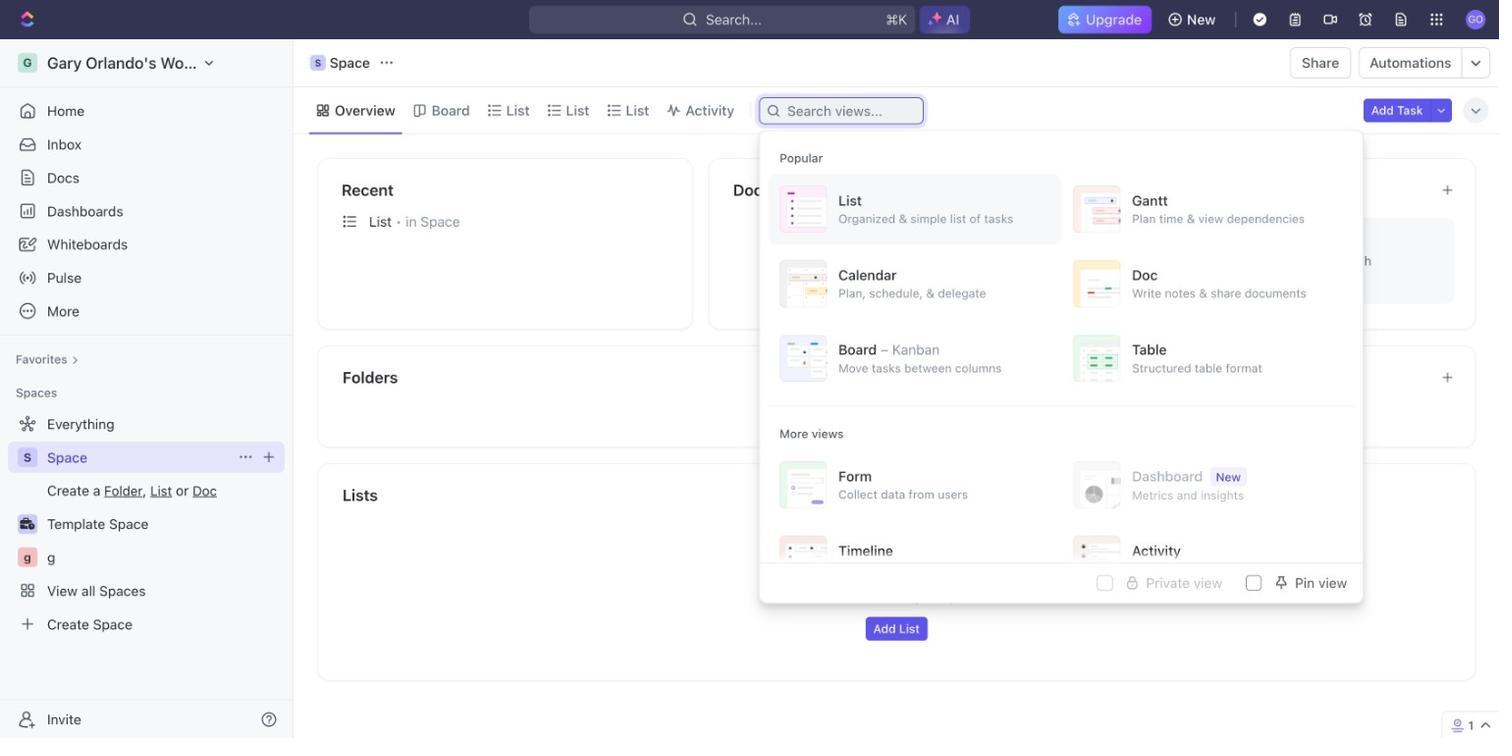 Task type: describe. For each thing, give the bounding box(es) containing it.
doc image
[[1074, 260, 1121, 307]]

table image
[[1074, 335, 1121, 382]]

no lists icon. image
[[858, 512, 936, 590]]

space, , element inside sidebar navigation
[[18, 448, 37, 467]]

no most used docs image
[[858, 203, 936, 281]]

board image
[[780, 335, 827, 382]]

form image
[[780, 462, 827, 509]]

list image
[[780, 186, 827, 233]]

sidebar navigation
[[0, 39, 294, 739]]

activity image
[[1074, 536, 1121, 583]]

tree inside sidebar navigation
[[8, 408, 285, 640]]

1 horizontal spatial space, , element
[[310, 55, 326, 71]]

gantt image
[[1074, 186, 1121, 233]]



Task type: locate. For each thing, give the bounding box(es) containing it.
tree
[[8, 408, 285, 640]]

calendar image
[[780, 260, 827, 307]]

Search views... text field
[[788, 103, 917, 119]]

space, , element
[[310, 55, 326, 71], [18, 448, 37, 467]]

None checkbox
[[1246, 575, 1262, 591]]

timeline image
[[780, 536, 827, 583]]

0 horizontal spatial space, , element
[[18, 448, 37, 467]]

1 vertical spatial space, , element
[[18, 448, 37, 467]]

0 vertical spatial space, , element
[[310, 55, 326, 71]]



Task type: vqa. For each thing, say whether or not it's contained in the screenshot.
dialog
no



